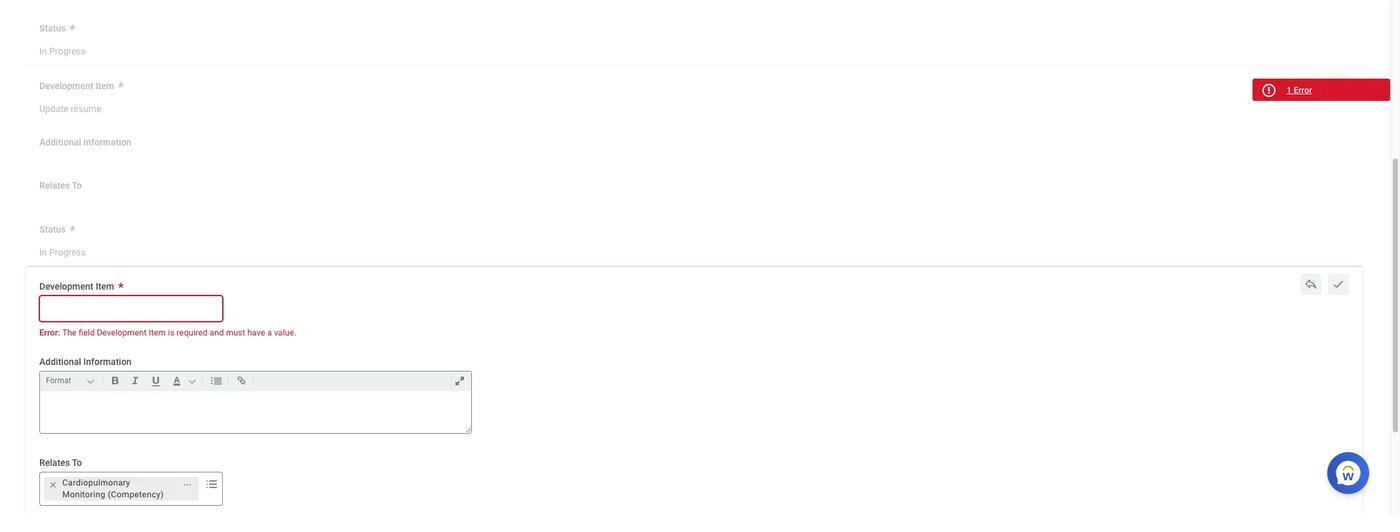 Task type: vqa. For each thing, say whether or not it's contained in the screenshot.
'MY TASKS' element containing 33
no



Task type: locate. For each thing, give the bounding box(es) containing it.
0 vertical spatial development
[[39, 81, 93, 91]]

error:
[[39, 328, 60, 338]]

0 vertical spatial relates to
[[39, 180, 82, 191]]

maximize image
[[451, 373, 469, 389]]

0 vertical spatial to
[[72, 180, 82, 191]]

1 status from the top
[[39, 23, 66, 34]]

1 vertical spatial in
[[39, 247, 47, 257]]

2 in progress from the top
[[39, 247, 86, 257]]

additional
[[39, 137, 81, 148], [39, 357, 81, 367]]

a
[[267, 328, 272, 338]]

development item up the
[[39, 281, 114, 292]]

relates to
[[39, 180, 82, 191], [39, 458, 82, 468]]

prompts image
[[204, 477, 220, 492]]

1 error
[[1287, 85, 1313, 95]]

2 additional information from the top
[[39, 357, 132, 367]]

additional down update
[[39, 137, 81, 148]]

and
[[210, 328, 224, 338]]

item
[[96, 81, 114, 91], [96, 281, 114, 292], [149, 328, 166, 338]]

1 vertical spatial relates to
[[39, 458, 82, 468]]

2 progress from the top
[[49, 247, 86, 257]]

1 relates to from the top
[[39, 180, 82, 191]]

0 vertical spatial progress
[[49, 46, 86, 56]]

bulleted list image
[[207, 373, 225, 389]]

development item for update resume text box
[[39, 81, 114, 91]]

item up resume
[[96, 81, 114, 91]]

1 progress from the top
[[49, 46, 86, 56]]

value.
[[274, 328, 296, 338]]

check image
[[1332, 278, 1345, 291]]

0 vertical spatial additional
[[39, 137, 81, 148]]

additional information
[[39, 137, 132, 148], [39, 357, 132, 367]]

Additional Information text field
[[40, 392, 471, 433]]

0 vertical spatial status
[[39, 23, 66, 34]]

to
[[72, 180, 82, 191], [72, 458, 82, 468]]

required
[[177, 328, 208, 338]]

status
[[39, 23, 66, 34], [39, 224, 66, 235]]

1 in from the top
[[39, 46, 47, 56]]

0 vertical spatial additional information
[[39, 137, 132, 148]]

undo l image
[[1305, 278, 1318, 291]]

information up bold icon
[[83, 357, 132, 367]]

1 vertical spatial in progress text field
[[39, 239, 86, 262]]

in progress for 2nd status element from the top
[[39, 247, 86, 257]]

2 information from the top
[[83, 357, 132, 367]]

development down development item text field
[[97, 328, 147, 338]]

the
[[62, 328, 77, 338]]

1 relates from the top
[[39, 180, 70, 191]]

link image
[[233, 373, 250, 389]]

0 vertical spatial item
[[96, 81, 114, 91]]

item left "is"
[[149, 328, 166, 338]]

additional up 'format'
[[39, 357, 81, 367]]

2 in from the top
[[39, 247, 47, 257]]

1 in progress text field from the top
[[39, 38, 86, 61]]

0 vertical spatial in progress
[[39, 46, 86, 56]]

1 vertical spatial development item
[[39, 281, 114, 292]]

development up development item element
[[39, 81, 93, 91]]

development item
[[39, 81, 114, 91], [39, 281, 114, 292]]

1 vertical spatial in progress
[[39, 247, 86, 257]]

status element
[[39, 37, 86, 62], [39, 238, 86, 262]]

development item up development item element
[[39, 81, 114, 91]]

1 vertical spatial relates
[[39, 458, 70, 468]]

1 information from the top
[[83, 137, 132, 148]]

Update resume text field
[[39, 95, 101, 118]]

cardiopulmonary monitoring (competency), press delete to clear value. option
[[44, 477, 199, 501]]

relates
[[39, 180, 70, 191], [39, 458, 70, 468]]

0 vertical spatial status element
[[39, 37, 86, 62]]

0 vertical spatial development item
[[39, 81, 114, 91]]

In Progress text field
[[39, 38, 86, 61], [39, 239, 86, 262]]

0 vertical spatial in
[[39, 46, 47, 56]]

2 development item from the top
[[39, 281, 114, 292]]

in progress
[[39, 46, 86, 56], [39, 247, 86, 257]]

1 vertical spatial development
[[39, 281, 93, 292]]

development item element
[[39, 95, 101, 119]]

(competency)
[[108, 490, 164, 500]]

0 vertical spatial in progress text field
[[39, 38, 86, 61]]

item up development item text field
[[96, 281, 114, 292]]

2 additional from the top
[[39, 357, 81, 367]]

update resume
[[39, 103, 101, 114]]

additional information up format popup button
[[39, 357, 132, 367]]

2 status from the top
[[39, 224, 66, 235]]

in
[[39, 46, 47, 56], [39, 247, 47, 257]]

1 status element from the top
[[39, 37, 86, 62]]

1 vertical spatial status
[[39, 224, 66, 235]]

format button
[[43, 374, 100, 388]]

0 vertical spatial information
[[83, 137, 132, 148]]

1 vertical spatial additional
[[39, 357, 81, 367]]

progress
[[49, 46, 86, 56], [49, 247, 86, 257]]

in progress text field for first status element from the top of the page
[[39, 38, 86, 61]]

0 vertical spatial relates
[[39, 180, 70, 191]]

in progress for first status element from the top of the page
[[39, 46, 86, 56]]

1 vertical spatial status element
[[39, 238, 86, 262]]

additional information down resume
[[39, 137, 132, 148]]

2 vertical spatial development
[[97, 328, 147, 338]]

1 vertical spatial item
[[96, 281, 114, 292]]

item for update resume text box
[[96, 81, 114, 91]]

information
[[83, 137, 132, 148], [83, 357, 132, 367]]

format
[[46, 376, 71, 386]]

1 vertical spatial progress
[[49, 247, 86, 257]]

1 error button
[[1253, 79, 1391, 101]]

status for 2nd status element from the top
[[39, 224, 66, 235]]

development up the
[[39, 281, 93, 292]]

2 in progress text field from the top
[[39, 239, 86, 262]]

1 vertical spatial information
[[83, 357, 132, 367]]

2 vertical spatial item
[[149, 328, 166, 338]]

2 to from the top
[[72, 458, 82, 468]]

information down resume
[[83, 137, 132, 148]]

development for development item text field
[[39, 281, 93, 292]]

development
[[39, 81, 93, 91], [39, 281, 93, 292], [97, 328, 147, 338]]

1
[[1287, 85, 1292, 95]]

1 development item from the top
[[39, 81, 114, 91]]

1 additional information from the top
[[39, 137, 132, 148]]

1 in progress from the top
[[39, 46, 86, 56]]

1 vertical spatial to
[[72, 458, 82, 468]]

1 vertical spatial additional information
[[39, 357, 132, 367]]



Task type: describe. For each thing, give the bounding box(es) containing it.
progress for 2nd status element from the top
[[49, 247, 86, 257]]

cardiopulmonary
[[62, 478, 130, 488]]

underline image
[[147, 373, 165, 389]]

2 relates to from the top
[[39, 458, 82, 468]]

cardiopulmonary monitoring (competency)
[[62, 478, 164, 500]]

italic image
[[127, 373, 144, 389]]

development for update resume text box
[[39, 81, 93, 91]]

item for development item text field
[[96, 281, 114, 292]]

in for 2nd status element from the top
[[39, 247, 47, 257]]

is
[[168, 328, 174, 338]]

in for first status element from the top of the page
[[39, 46, 47, 56]]

bold image
[[106, 373, 124, 389]]

error: the field development item is required and must have a value.
[[39, 328, 296, 338]]

have
[[247, 328, 265, 338]]

cardiopulmonary monitoring (competency) element
[[62, 477, 176, 501]]

1 additional from the top
[[39, 137, 81, 148]]

monitoring
[[62, 490, 105, 500]]

Development Item text field
[[39, 296, 223, 322]]

must
[[226, 328, 245, 338]]

status for first status element from the top of the page
[[39, 23, 66, 34]]

error
[[1294, 85, 1313, 95]]

2 status element from the top
[[39, 238, 86, 262]]

edit image
[[1332, 77, 1345, 90]]

x small image
[[47, 479, 60, 492]]

x image
[[1305, 77, 1318, 90]]

1 to from the top
[[72, 180, 82, 191]]

progress for first status element from the top of the page
[[49, 46, 86, 56]]

exclamation image
[[1264, 86, 1274, 96]]

resume
[[71, 103, 101, 114]]

development item for development item text field
[[39, 281, 114, 292]]

format group
[[43, 372, 474, 392]]

update
[[39, 103, 68, 114]]

field
[[79, 328, 95, 338]]

in progress text field for 2nd status element from the top
[[39, 239, 86, 262]]

2 relates from the top
[[39, 458, 70, 468]]

related actions image
[[183, 480, 192, 490]]



